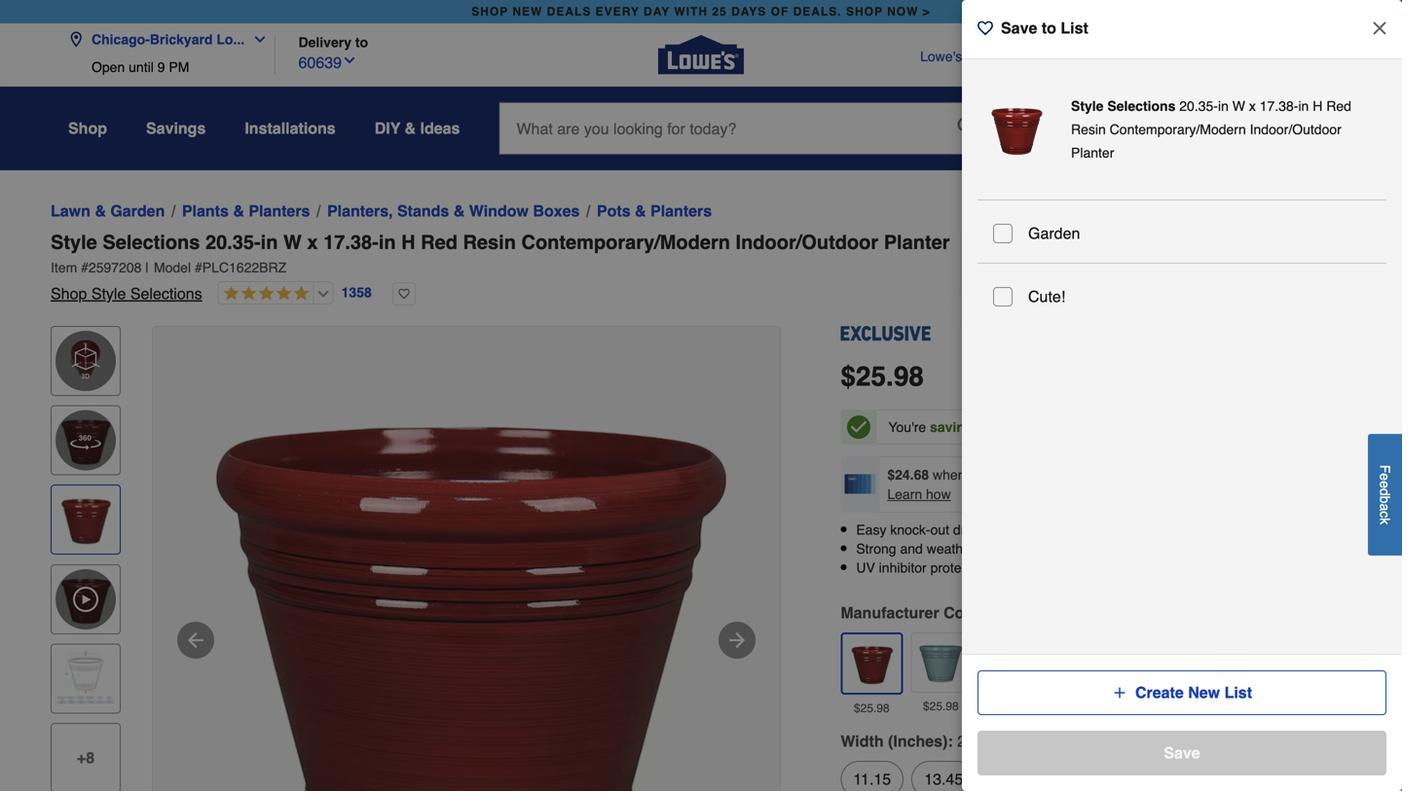 Task type: locate. For each thing, give the bounding box(es) containing it.
0 horizontal spatial resin
[[463, 231, 516, 254]]

25 right with
[[712, 5, 727, 19]]

chat invite button image
[[1314, 720, 1373, 779]]

1 vertical spatial list
[[1225, 684, 1252, 702]]

b
[[1377, 496, 1393, 504]]

selections down model
[[130, 285, 202, 303]]

h inside the style selections 20.35-in w x 17.38-in h red resin contemporary/modern indoor/outdoor planter item # 2597208 | model # plc1622brz
[[401, 231, 415, 254]]

1 horizontal spatial 20.35-
[[1179, 98, 1218, 114]]

planters for plants & planters
[[249, 202, 310, 220]]

location image
[[68, 32, 84, 47]]

w inside 20.35-in w x 17.38-in h red resin contemporary/modern indoor/outdoor planter
[[1233, 98, 1245, 114]]

0 vertical spatial style
[[1071, 98, 1104, 114]]

in
[[1218, 98, 1229, 114], [1298, 98, 1309, 114], [261, 231, 278, 254], [379, 231, 396, 254]]

arrow right image
[[725, 629, 749, 652]]

1 vertical spatial shop
[[51, 285, 87, 303]]

# right item
[[81, 260, 89, 276]]

0 horizontal spatial save
[[1001, 19, 1037, 37]]

1 horizontal spatial h
[[1313, 98, 1323, 114]]

savings
[[146, 119, 206, 137]]

a
[[1377, 504, 1393, 511]]

resin
[[1071, 122, 1106, 137], [463, 231, 516, 254]]

2 e from the top
[[1377, 481, 1393, 489]]

$25.98 for the red image
[[854, 702, 890, 715]]

$25.98 for spa blue image
[[923, 700, 959, 714]]

resin down window
[[463, 231, 516, 254]]

red down pro
[[1326, 98, 1351, 114]]

lowe's left pro
[[1259, 49, 1301, 64]]

0 vertical spatial list
[[1061, 19, 1088, 37]]

1 horizontal spatial resin
[[1071, 122, 1106, 137]]

& right diy
[[405, 119, 416, 137]]

& inside 'planters, stands & window boxes' link
[[454, 202, 465, 220]]

2 shop from the left
[[846, 5, 883, 19]]

1 horizontal spatial save
[[1164, 744, 1200, 762]]

color/finish
[[944, 604, 1035, 622]]

planters up plc1622brz
[[249, 202, 310, 220]]

w down ad
[[1233, 98, 1245, 114]]

style inside the style selections 20.35-in w x 17.38-in h red resin contemporary/modern indoor/outdoor planter item # 2597208 | model # plc1622brz
[[51, 231, 97, 254]]

title image
[[56, 490, 116, 550], [56, 649, 116, 709]]

save down create new list button
[[1164, 744, 1200, 762]]

1 horizontal spatial contemporary/modern
[[1110, 122, 1246, 137]]

lowe's home improvement cart image
[[1311, 114, 1334, 137]]

selections up |
[[103, 231, 200, 254]]

to up center
[[1042, 19, 1056, 37]]

1 vertical spatial title image
[[56, 649, 116, 709]]

savings
[[1066, 467, 1113, 483]]

0 vertical spatial indoor/outdoor
[[1250, 122, 1342, 137]]

ad
[[1219, 49, 1235, 64]]

17.38- left lowe's home improvement cart icon
[[1260, 98, 1298, 114]]

style up my lists
[[1071, 98, 1104, 114]]

contemporary/modern down pots
[[521, 231, 730, 254]]

status
[[1109, 49, 1148, 64]]

0 horizontal spatial 17.38-
[[323, 231, 379, 254]]

lowe's left credit
[[920, 49, 962, 64]]

gray image
[[1120, 638, 1171, 688]]

0 vertical spatial x
[[1249, 98, 1256, 114]]

h down the stands
[[401, 231, 415, 254]]

& for plants
[[233, 202, 244, 220]]

lowe's for lowe's pro
[[1259, 49, 1301, 64]]

shop
[[472, 5, 508, 19], [846, 5, 883, 19]]

17.38- down planters,
[[323, 231, 379, 254]]

& right the stands
[[454, 202, 465, 220]]

0 vertical spatial resin
[[1071, 122, 1106, 137]]

& inside plants & planters link
[[233, 202, 244, 220]]

selections down the status
[[1108, 98, 1176, 114]]

0 vertical spatial 25
[[712, 5, 727, 19]]

20.35- right lowe's home improvement notification center icon on the right
[[1179, 98, 1218, 114]]

check circle filled image
[[847, 416, 870, 439]]

width (inches) : 20.35
[[841, 733, 996, 751]]

1 vertical spatial 25
[[856, 361, 886, 392]]

2 planters from the left
[[650, 202, 712, 220]]

you're saving $5.99
[[888, 420, 1011, 435]]

brickyard
[[150, 32, 213, 47]]

0 horizontal spatial shop
[[472, 5, 508, 19]]

white image
[[1052, 638, 1103, 688]]

$25.98 down the gray image
[[1128, 700, 1163, 714]]

0 horizontal spatial x
[[307, 231, 318, 254]]

1 horizontal spatial planters
[[650, 202, 712, 220]]

1 vertical spatial planter
[[884, 231, 950, 254]]

25
[[712, 5, 727, 19], [856, 361, 886, 392]]

easy
[[856, 522, 887, 538]]

contemporary/modern down style selections
[[1110, 122, 1246, 137]]

1 horizontal spatial x
[[1249, 98, 1256, 114]]

in down ad
[[1218, 98, 1229, 114]]

1 horizontal spatial list
[[1225, 684, 1252, 702]]

& inside the lawn & garden link
[[95, 202, 106, 220]]

shop for shop
[[68, 119, 107, 137]]

0 horizontal spatial h
[[401, 231, 415, 254]]

0 vertical spatial w
[[1233, 98, 1245, 114]]

0 horizontal spatial contemporary/modern
[[521, 231, 730, 254]]

new
[[513, 5, 543, 19]]

# right model
[[195, 260, 202, 276]]

now
[[887, 5, 919, 19]]

create new list button
[[978, 671, 1387, 716]]

holes
[[1010, 522, 1043, 538]]

h
[[1313, 98, 1323, 114], [401, 231, 415, 254]]

None search field
[[499, 102, 1031, 170]]

red
[[1326, 98, 1351, 114], [421, 231, 458, 254]]

1 vertical spatial h
[[401, 231, 415, 254]]

shop down open
[[68, 119, 107, 137]]

planter
[[1071, 145, 1114, 161], [884, 231, 950, 254]]

pro
[[1304, 49, 1334, 64]]

planters up "item number 2 5 9 7 2 0 8 and model number p l c 1 6 2 2 b r z" element
[[650, 202, 712, 220]]

1 horizontal spatial #
[[195, 260, 202, 276]]

x
[[1249, 98, 1256, 114], [307, 231, 318, 254]]

x left '23' button at the right top of page
[[1249, 98, 1256, 114]]

save inside button
[[1164, 744, 1200, 762]]

stands
[[397, 202, 449, 220]]

0 horizontal spatial planters
[[249, 202, 310, 220]]

& right the plants
[[233, 202, 244, 220]]

weekly ad
[[1171, 49, 1235, 64]]

save for save
[[1164, 744, 1200, 762]]

inhibitor
[[879, 561, 927, 576]]

save to list
[[1001, 19, 1088, 37]]

list for save to list
[[1061, 19, 1088, 37]]

20.35-
[[1179, 98, 1218, 114], [205, 231, 261, 254]]

delivery
[[298, 35, 352, 50]]

drainage
[[953, 522, 1006, 538]]

my
[[1069, 141, 1085, 155]]

to
[[1042, 19, 1056, 37], [355, 35, 368, 50]]

1 horizontal spatial 17.38-
[[1260, 98, 1298, 114]]

credit
[[966, 49, 1002, 64]]

(inches)
[[888, 733, 948, 751]]

garden up |
[[110, 202, 165, 220]]

selections inside the style selections 20.35-in w x 17.38-in h red resin contemporary/modern indoor/outdoor planter item # 2597208 | model # plc1622brz
[[103, 231, 200, 254]]

20.35- up plc1622brz
[[205, 231, 261, 254]]

$25.98 down blue image
[[991, 700, 1027, 714]]

shop down item
[[51, 285, 87, 303]]

material
[[1068, 541, 1117, 557]]

easy knock-out drainage holes (no drilling required) strong and weather-resistant resin material uv inhibitor protects against fading
[[856, 522, 1168, 576]]

16.49
[[996, 771, 1035, 789]]

0 horizontal spatial planter
[[884, 231, 950, 254]]

0 horizontal spatial 20.35-
[[205, 231, 261, 254]]

h left '23'
[[1313, 98, 1323, 114]]

weather-
[[927, 541, 980, 557]]

shop style selections
[[51, 285, 202, 303]]

1 horizontal spatial lowe's
[[1259, 49, 1301, 64]]

0 horizontal spatial list
[[1061, 19, 1088, 37]]

1 e from the top
[[1377, 473, 1393, 481]]

$25.98 for blue image
[[991, 700, 1027, 714]]

& right lawn
[[95, 202, 106, 220]]

1 vertical spatial 17.38-
[[323, 231, 379, 254]]

f e e d b a c k button
[[1368, 434, 1402, 556]]

0 horizontal spatial red
[[421, 231, 458, 254]]

1 vertical spatial red
[[421, 231, 458, 254]]

day
[[644, 5, 670, 19]]

w up plc1622brz
[[283, 231, 302, 254]]

0 horizontal spatial 25
[[712, 5, 727, 19]]

style up item
[[51, 231, 97, 254]]

deals
[[547, 5, 591, 19]]

installations
[[245, 119, 336, 137]]

& right pots
[[635, 202, 646, 220]]

lowe's
[[920, 49, 962, 64], [1259, 49, 1301, 64]]

20.35 right :
[[957, 733, 996, 751]]

fading
[[1031, 561, 1068, 576]]

1 vertical spatial resin
[[463, 231, 516, 254]]

& inside the pots & planters link
[[635, 202, 646, 220]]

1 horizontal spatial to
[[1042, 19, 1056, 37]]

2 lowe's from the left
[[1259, 49, 1301, 64]]

how
[[926, 487, 951, 502]]

0 horizontal spatial w
[[283, 231, 302, 254]]

&
[[405, 119, 416, 137], [95, 202, 106, 220], [233, 202, 244, 220], [454, 202, 465, 220], [635, 202, 646, 220]]

lists
[[1088, 141, 1112, 155]]

planters
[[249, 202, 310, 220], [650, 202, 712, 220]]

lowe's credit center link
[[920, 47, 1047, 66]]

1 vertical spatial indoor/outdoor
[[736, 231, 878, 254]]

1 horizontal spatial 20.35
[[1068, 771, 1107, 789]]

x up 4.7 stars image
[[307, 231, 318, 254]]

20.35 right 16.49
[[1068, 771, 1107, 789]]

indoor/outdoor inside the style selections 20.35-in w x 17.38-in h red resin contemporary/modern indoor/outdoor planter item # 2597208 | model # plc1622brz
[[736, 231, 878, 254]]

1 horizontal spatial planter
[[1071, 145, 1114, 161]]

4.7 stars image
[[219, 285, 309, 303]]

choose
[[995, 467, 1039, 483]]

1 horizontal spatial indoor/outdoor
[[1250, 122, 1342, 137]]

0 vertical spatial title image
[[56, 490, 116, 550]]

1 vertical spatial selections
[[103, 231, 200, 254]]

1 vertical spatial w
[[283, 231, 302, 254]]

save
[[1001, 19, 1037, 37], [1164, 744, 1200, 762]]

close image
[[1370, 19, 1390, 38]]

1 vertical spatial 20.35-
[[205, 231, 261, 254]]

list inside create new list button
[[1225, 684, 1252, 702]]

1 vertical spatial style
[[51, 231, 97, 254]]

indoor/outdoor
[[1250, 122, 1342, 137], [736, 231, 878, 254]]

0 horizontal spatial indoor/outdoor
[[736, 231, 878, 254]]

0 vertical spatial planter
[[1071, 145, 1114, 161]]

shop left new
[[472, 5, 508, 19]]

0 horizontal spatial #
[[81, 260, 89, 276]]

red down 'planters, stands & window boxes' link
[[421, 231, 458, 254]]

list up order
[[1061, 19, 1088, 37]]

1 vertical spatial garden
[[1028, 224, 1080, 242]]

17.38-
[[1260, 98, 1298, 114], [323, 231, 379, 254]]

chicago-brickyard lo... button
[[68, 20, 276, 59]]

shop left now
[[846, 5, 883, 19]]

shop new deals every day with 25 days of deals. shop now > link
[[468, 0, 935, 23]]

indoor/outdoor inside 20.35-in w x 17.38-in h red resin contemporary/modern indoor/outdoor planter
[[1250, 122, 1342, 137]]

chevron down image
[[245, 32, 268, 47]]

1 horizontal spatial shop
[[846, 5, 883, 19]]

open until 9 pm
[[92, 59, 189, 75]]

list right new
[[1225, 684, 1252, 702]]

e up b
[[1377, 481, 1393, 489]]

0 vertical spatial 17.38-
[[1260, 98, 1298, 114]]

chevron down image
[[342, 53, 357, 68]]

& inside diy & ideas button
[[405, 119, 416, 137]]

60639
[[298, 54, 342, 72]]

to up chevron down image
[[355, 35, 368, 50]]

plc1622brz
[[202, 260, 286, 276]]

resistant
[[980, 541, 1031, 557]]

new
[[1188, 684, 1220, 702]]

0 vertical spatial selections
[[1108, 98, 1176, 114]]

$28.48
[[1059, 700, 1095, 714]]

save up center
[[1001, 19, 1037, 37]]

0 vertical spatial red
[[1326, 98, 1351, 114]]

0 vertical spatial 20.35-
[[1179, 98, 1218, 114]]

e
[[1377, 473, 1393, 481], [1377, 481, 1393, 489]]

resin inside 20.35-in w x 17.38-in h red resin contemporary/modern indoor/outdoor planter
[[1071, 122, 1106, 137]]

1 vertical spatial contemporary/modern
[[521, 231, 730, 254]]

0 vertical spatial h
[[1313, 98, 1323, 114]]

0 vertical spatial shop
[[68, 119, 107, 137]]

1 horizontal spatial w
[[1233, 98, 1245, 114]]

1 vertical spatial save
[[1164, 744, 1200, 762]]

25 left the 98 on the right top of page
[[856, 361, 886, 392]]

pots
[[597, 202, 631, 220]]

planter inside the style selections 20.35-in w x 17.38-in h red resin contemporary/modern indoor/outdoor planter item # 2597208 | model # plc1622brz
[[884, 231, 950, 254]]

1 horizontal spatial red
[[1326, 98, 1351, 114]]

e up the d
[[1377, 473, 1393, 481]]

style for style selections
[[1071, 98, 1104, 114]]

0 vertical spatial save
[[1001, 19, 1037, 37]]

+8
[[77, 749, 95, 767]]

1 vertical spatial x
[[307, 231, 318, 254]]

garden
[[110, 202, 165, 220], [1028, 224, 1080, 242]]

1 planters from the left
[[249, 202, 310, 220]]

17.38- inside the style selections 20.35-in w x 17.38-in h red resin contemporary/modern indoor/outdoor planter item # 2597208 | model # plc1622brz
[[323, 231, 379, 254]]

Search Query text field
[[500, 103, 942, 154]]

garden up cute!
[[1028, 224, 1080, 242]]

0 horizontal spatial lowe's
[[920, 49, 962, 64]]

0 horizontal spatial garden
[[110, 202, 165, 220]]

learn how button
[[887, 485, 951, 504]]

17.38- inside 20.35-in w x 17.38-in h red resin contemporary/modern indoor/outdoor planter
[[1260, 98, 1298, 114]]

strong
[[856, 541, 896, 557]]

$24.68 when you choose 5% savings on eligible purchases every day. learn how
[[887, 467, 1310, 502]]

1 lowe's from the left
[[920, 49, 962, 64]]

cute!
[[1028, 288, 1066, 306]]

0 vertical spatial 20.35
[[957, 733, 996, 751]]

0 horizontal spatial 20.35
[[957, 733, 996, 751]]

contemporary/modern
[[1110, 122, 1246, 137], [521, 231, 730, 254]]

2 # from the left
[[195, 260, 202, 276]]

planters for pots & planters
[[650, 202, 712, 220]]

$25.98 up :
[[923, 700, 959, 714]]

resin up my lists
[[1071, 122, 1106, 137]]

item
[[51, 260, 77, 276]]

$25.98 up width
[[854, 702, 890, 715]]

0 vertical spatial contemporary/modern
[[1110, 122, 1246, 137]]

selections
[[1108, 98, 1176, 114], [103, 231, 200, 254], [130, 285, 202, 303]]

0 horizontal spatial to
[[355, 35, 368, 50]]

red inside 20.35-in w x 17.38-in h red resin contemporary/modern indoor/outdoor planter
[[1326, 98, 1351, 114]]

style down 2597208
[[91, 285, 126, 303]]



Task type: vqa. For each thing, say whether or not it's contained in the screenshot.
No-
no



Task type: describe. For each thing, give the bounding box(es) containing it.
shop new deals every day with 25 days of deals. shop now >
[[472, 5, 931, 19]]

23
[[1326, 108, 1339, 121]]

planter inside 20.35-in w x 17.38-in h red resin contemporary/modern indoor/outdoor planter
[[1071, 145, 1114, 161]]

in up plc1622brz
[[261, 231, 278, 254]]

in left lowe's home improvement cart icon
[[1298, 98, 1309, 114]]

shop for shop style selections
[[51, 285, 87, 303]]

weekly
[[1171, 49, 1216, 64]]

h inside 20.35-in w x 17.38-in h red resin contemporary/modern indoor/outdoor planter
[[1313, 98, 1323, 114]]

until
[[129, 59, 154, 75]]

style selections
[[1071, 98, 1176, 114]]

lowe's home improvement notification center image
[[1155, 114, 1178, 137]]

installations button
[[245, 111, 336, 146]]

2 title image from the top
[[56, 649, 116, 709]]

& for diy
[[405, 119, 416, 137]]

learn
[[887, 487, 922, 502]]

resin
[[1035, 541, 1065, 557]]

(no
[[1046, 522, 1066, 538]]

create new list
[[1135, 684, 1252, 702]]

spa blue image
[[916, 638, 966, 688]]

d
[[1377, 489, 1393, 496]]

create
[[1135, 684, 1184, 702]]

2 vertical spatial selections
[[130, 285, 202, 303]]

selections for style selections
[[1108, 98, 1176, 114]]

& for pots
[[635, 202, 646, 220]]

save for save to list
[[1001, 19, 1037, 37]]

planters,
[[327, 202, 393, 220]]

every
[[1248, 467, 1281, 483]]

style selections 20.35-in w x 17.38-in h red resin contemporary/modern indoor/outdoor planter item # 2597208 | model # plc1622brz
[[51, 231, 950, 276]]

out
[[930, 522, 949, 538]]

boxes
[[533, 202, 580, 220]]

w inside the style selections 20.35-in w x 17.38-in h red resin contemporary/modern indoor/outdoor planter item # 2597208 | model # plc1622brz
[[283, 231, 302, 254]]

deals.
[[793, 5, 842, 19]]

lowe's for lowe's credit center
[[920, 49, 962, 64]]

11.15
[[853, 771, 891, 789]]

0 vertical spatial garden
[[110, 202, 165, 220]]

1 shop from the left
[[472, 5, 508, 19]]

in down planters,
[[379, 231, 396, 254]]

red image
[[847, 639, 897, 689]]

diy
[[375, 119, 400, 137]]

lo...
[[217, 32, 245, 47]]

blue image
[[984, 638, 1034, 688]]

against
[[983, 561, 1027, 576]]

days
[[731, 5, 767, 19]]

$24.68
[[887, 467, 929, 483]]

search image
[[958, 117, 977, 137]]

resin inside the style selections 20.35-in w x 17.38-in h red resin contemporary/modern indoor/outdoor planter item # 2597208 | model # plc1622brz
[[463, 231, 516, 254]]

x inside 20.35-in w x 17.38-in h red resin contemporary/modern indoor/outdoor planter
[[1249, 98, 1256, 114]]

contemporary/modern inside the style selections 20.35-in w x 17.38-in h red resin contemporary/modern indoor/outdoor planter item # 2597208 | model # plc1622brz
[[521, 231, 730, 254]]

>
[[923, 5, 931, 19]]

1 title image from the top
[[56, 490, 116, 550]]

lawn & garden link
[[51, 200, 165, 223]]

plus image
[[1112, 686, 1128, 701]]

lawn & garden
[[51, 202, 165, 220]]

manufacturer
[[841, 604, 939, 622]]

:
[[948, 733, 953, 751]]

pots & planters
[[597, 202, 712, 220]]

5%
[[1043, 467, 1062, 483]]

f
[[1377, 465, 1393, 473]]

1 # from the left
[[81, 260, 89, 276]]

heart outline image
[[392, 282, 416, 306]]

day.
[[1285, 467, 1310, 483]]

model
[[154, 260, 191, 276]]

eligible
[[1135, 467, 1178, 483]]

lowe's home improvement lists image
[[1077, 113, 1100, 136]]

saving
[[930, 420, 973, 435]]

delivery to
[[298, 35, 368, 50]]

style selections image
[[985, 98, 1048, 161]]

arrow left image
[[184, 629, 207, 652]]

20.35- inside the style selections 20.35-in w x 17.38-in h red resin contemporary/modern indoor/outdoor planter item # 2597208 | model # plc1622brz
[[205, 231, 261, 254]]

when
[[933, 467, 965, 483]]

$ 25 . 98
[[841, 361, 924, 392]]

knock-
[[890, 522, 930, 538]]

camera image
[[1001, 119, 1021, 138]]

every
[[596, 5, 640, 19]]

order status
[[1071, 49, 1148, 64]]

contemporary/modern inside 20.35-in w x 17.38-in h red resin contemporary/modern indoor/outdoor planter
[[1110, 122, 1246, 137]]

98
[[894, 361, 924, 392]]

save button
[[978, 731, 1387, 776]]

and
[[900, 541, 923, 557]]

order
[[1071, 49, 1105, 64]]

1 vertical spatial 20.35
[[1068, 771, 1107, 789]]

1 horizontal spatial 25
[[856, 361, 886, 392]]

my lists link
[[1069, 113, 1112, 156]]

center
[[1006, 49, 1047, 64]]

my lists
[[1069, 141, 1112, 155]]

heart outline image
[[978, 20, 993, 36]]

2597208
[[89, 260, 142, 276]]

1358
[[341, 285, 372, 301]]

item number 2 5 9 7 2 0 8 and model number p l c 1 6 2 2 b r z element
[[51, 258, 1352, 278]]

uv
[[856, 561, 875, 576]]

plants & planters link
[[182, 200, 310, 223]]

1 horizontal spatial garden
[[1028, 224, 1080, 242]]

plants & planters
[[182, 202, 310, 220]]

ideas
[[420, 119, 460, 137]]

chicago-brickyard lo...
[[92, 32, 245, 47]]

manufacturer color/finish
[[841, 604, 1035, 622]]

diy & ideas button
[[375, 111, 460, 146]]

list for create new list
[[1225, 684, 1252, 702]]

to for save
[[1042, 19, 1056, 37]]

required)
[[1113, 522, 1168, 538]]

20.35- inside 20.35-in w x 17.38-in h red resin contemporary/modern indoor/outdoor planter
[[1179, 98, 1218, 114]]

with
[[674, 5, 708, 19]]

on
[[1116, 467, 1131, 483]]

lowe's home improvement logo image
[[658, 12, 744, 98]]

x inside the style selections 20.35-in w x 17.38-in h red resin contemporary/modern indoor/outdoor planter item # 2597208 | model # plc1622brz
[[307, 231, 318, 254]]

k
[[1377, 518, 1393, 525]]

2 vertical spatial style
[[91, 285, 126, 303]]

red inside the style selections 20.35-in w x 17.38-in h red resin contemporary/modern indoor/outdoor planter item # 2597208 | model # plc1622brz
[[421, 231, 458, 254]]

shop button
[[68, 111, 107, 146]]

open
[[92, 59, 125, 75]]

|
[[145, 260, 149, 276]]

lawn
[[51, 202, 90, 220]]

savings button
[[146, 111, 206, 146]]

selections for style selections 20.35-in w x 17.38-in h red resin contemporary/modern indoor/outdoor planter item # 2597208 | model # plc1622brz
[[103, 231, 200, 254]]

diy & ideas
[[375, 119, 460, 137]]

60639 button
[[298, 49, 357, 74]]

23 button
[[1283, 105, 1342, 151]]

style for style selections 20.35-in w x 17.38-in h red resin contemporary/modern indoor/outdoor planter item # 2597208 | model # plc1622brz
[[51, 231, 97, 254]]

to for delivery
[[355, 35, 368, 50]]

& for lawn
[[95, 202, 106, 220]]

f e e d b a c k
[[1377, 465, 1393, 525]]

$25.98 for the gray image
[[1128, 700, 1163, 714]]



